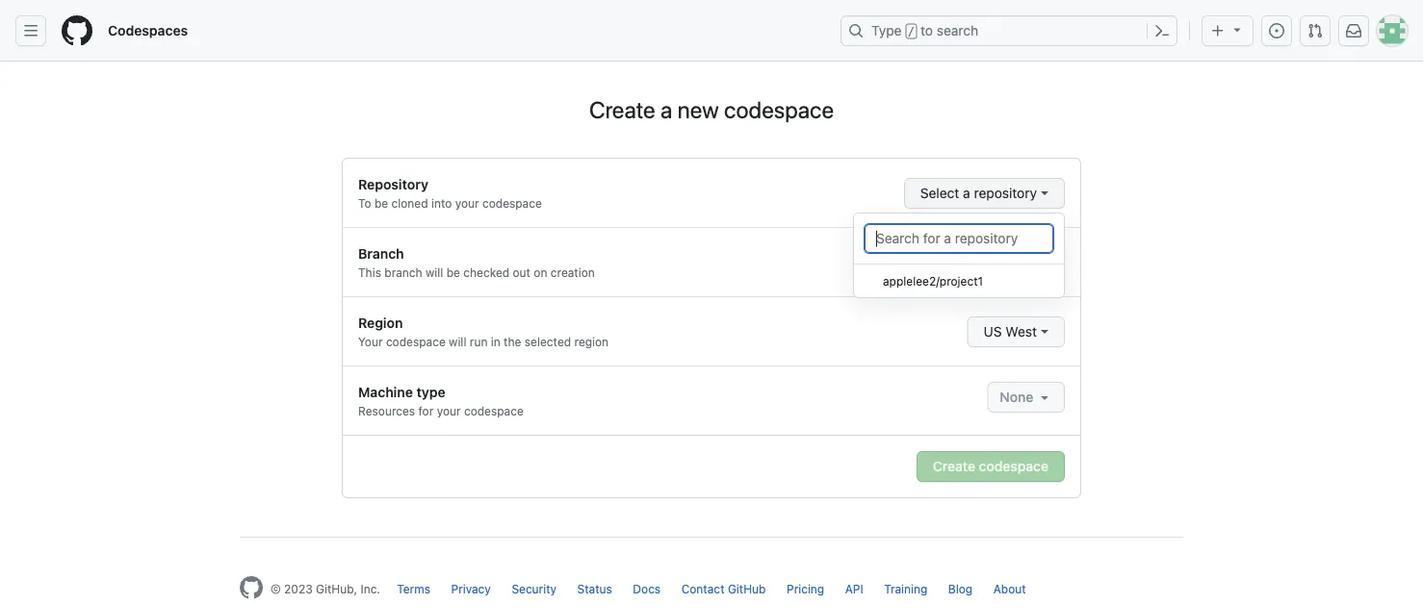 Task type: locate. For each thing, give the bounding box(es) containing it.
be right to
[[375, 197, 388, 210]]

will left checked
[[426, 266, 443, 279]]

will inside branch this branch will be checked out on creation
[[426, 266, 443, 279]]

be inside repository to be cloned into your codespace
[[375, 197, 388, 210]]

1 vertical spatial will
[[449, 335, 467, 349]]

your
[[455, 197, 479, 210], [437, 405, 461, 418]]

security
[[512, 583, 557, 596]]

applelee2/project1
[[883, 275, 984, 288]]

plus image
[[1211, 23, 1226, 39]]

0 horizontal spatial a
[[661, 96, 673, 123]]

status
[[578, 583, 613, 596]]

1 vertical spatial your
[[437, 405, 461, 418]]

region your codespace will run in the selected region
[[358, 315, 609, 349]]

codespace right 'for'
[[464, 405, 524, 418]]

a left new on the top
[[661, 96, 673, 123]]

codespace inside repository to be cloned into your codespace
[[483, 197, 542, 210]]

be inside branch this branch will be checked out on creation
[[447, 266, 460, 279]]

branch down the branch
[[385, 266, 423, 279]]

1 horizontal spatial branch
[[994, 255, 1038, 271]]

about
[[994, 583, 1027, 596]]

will inside region your codespace will run in the selected region
[[449, 335, 467, 349]]

be
[[375, 197, 388, 210], [447, 266, 460, 279]]

will left run
[[449, 335, 467, 349]]

type
[[417, 384, 446, 400]]

© 2023 github, inc.
[[271, 583, 380, 596]]

cloned
[[392, 197, 428, 210]]

type
[[872, 23, 902, 39]]

0 horizontal spatial will
[[426, 266, 443, 279]]

0 vertical spatial a
[[661, 96, 673, 123]]

a right select on the right of page
[[963, 185, 971, 201]]

repository
[[358, 176, 429, 192]]

0 horizontal spatial branch
[[385, 266, 423, 279]]

default branch
[[946, 255, 1038, 271]]

machine type resources for your codespace
[[358, 384, 524, 418]]

new
[[678, 96, 719, 123]]

in
[[491, 335, 501, 349]]

1 vertical spatial triangle down image
[[1038, 390, 1053, 406]]

your right into
[[455, 197, 479, 210]]

0 vertical spatial your
[[455, 197, 479, 210]]

your inside machine type resources for your codespace
[[437, 405, 461, 418]]

terms
[[397, 583, 431, 596]]

branch right default
[[994, 255, 1038, 271]]

branch
[[994, 255, 1038, 271], [385, 266, 423, 279]]

triangle down image right "plus" icon
[[1230, 22, 1246, 37]]

blog link
[[949, 583, 973, 596]]

branch inside 'button'
[[994, 255, 1038, 271]]

0 vertical spatial will
[[426, 266, 443, 279]]

your
[[358, 335, 383, 349]]

search
[[937, 23, 979, 39]]

training link
[[884, 583, 928, 596]]

us
[[984, 324, 1002, 340]]

create inside button
[[933, 459, 976, 475]]

1 horizontal spatial be
[[447, 266, 460, 279]]

1 horizontal spatial create
[[933, 459, 976, 475]]

api
[[846, 583, 864, 596]]

none
[[1000, 390, 1038, 406]]

a
[[661, 96, 673, 123], [963, 185, 971, 201]]

codespaces link
[[100, 15, 196, 46]]

1 horizontal spatial will
[[449, 335, 467, 349]]

your inside repository to be cloned into your codespace
[[455, 197, 479, 210]]

repository
[[974, 185, 1038, 201]]

repository to be cloned into your codespace
[[358, 176, 542, 210]]

codespace right new on the top
[[724, 96, 834, 123]]

0 vertical spatial be
[[375, 197, 388, 210]]

api link
[[846, 583, 864, 596]]

a for select
[[963, 185, 971, 201]]

create
[[590, 96, 656, 123], [933, 459, 976, 475]]

the
[[504, 335, 522, 349]]

be left checked
[[447, 266, 460, 279]]

terms link
[[397, 583, 431, 596]]

training
[[884, 583, 928, 596]]

1 vertical spatial create
[[933, 459, 976, 475]]

0 vertical spatial triangle down image
[[1230, 22, 1246, 37]]

notifications image
[[1347, 23, 1362, 39]]

us west
[[984, 324, 1038, 340]]

a for create
[[661, 96, 673, 123]]

1 horizontal spatial a
[[963, 185, 971, 201]]

create codespace
[[933, 459, 1049, 475]]

pricing
[[787, 583, 825, 596]]

codespace
[[724, 96, 834, 123], [483, 197, 542, 210], [386, 335, 446, 349], [464, 405, 524, 418], [979, 459, 1049, 475]]

1 vertical spatial be
[[447, 266, 460, 279]]

command palette image
[[1155, 23, 1170, 39]]

a inside 'popup button'
[[963, 185, 971, 201]]

Search for a repository text field
[[864, 223, 1055, 254]]

codespace down region
[[386, 335, 446, 349]]

triangle down image down 'west'
[[1038, 390, 1053, 406]]

applelee2/project1 menu
[[854, 213, 1065, 299]]

1 horizontal spatial triangle down image
[[1230, 22, 1246, 37]]

region
[[358, 315, 403, 331]]

codespace inside button
[[979, 459, 1049, 475]]

run
[[470, 335, 488, 349]]

0 horizontal spatial be
[[375, 197, 388, 210]]

creation
[[551, 266, 595, 279]]

codespace down none
[[979, 459, 1049, 475]]

your right 'for'
[[437, 405, 461, 418]]

triangle down image
[[1230, 22, 1246, 37], [1038, 390, 1053, 406]]

will
[[426, 266, 443, 279], [449, 335, 467, 349]]

1 vertical spatial a
[[963, 185, 971, 201]]

0 vertical spatial create
[[590, 96, 656, 123]]

create a new codespace
[[590, 96, 834, 123]]

0 horizontal spatial triangle down image
[[1038, 390, 1053, 406]]

0 horizontal spatial create
[[590, 96, 656, 123]]

codespace up branch this branch will be checked out on creation
[[483, 197, 542, 210]]



Task type: vqa. For each thing, say whether or not it's contained in the screenshot.
creation
yes



Task type: describe. For each thing, give the bounding box(es) containing it.
type / to search
[[872, 23, 979, 39]]

this
[[358, 266, 381, 279]]

codespaces
[[108, 23, 188, 39]]

inc.
[[361, 583, 380, 596]]

github
[[728, 583, 766, 596]]

machine
[[358, 384, 413, 400]]

2023
[[284, 583, 313, 596]]

default
[[946, 255, 991, 271]]

us west button
[[968, 317, 1065, 348]]

to
[[358, 197, 371, 210]]

pricing link
[[787, 583, 825, 596]]

select a repository button
[[904, 178, 1065, 209]]

branch this branch will be checked out on creation
[[358, 246, 595, 279]]

homepage image
[[240, 577, 263, 600]]

create for create a new codespace
[[590, 96, 656, 123]]

none button
[[988, 382, 1065, 413]]

blog
[[949, 583, 973, 596]]

into
[[432, 197, 452, 210]]

privacy
[[451, 583, 491, 596]]

out
[[513, 266, 531, 279]]

on
[[534, 266, 548, 279]]

contact github
[[682, 583, 766, 596]]

contact
[[682, 583, 725, 596]]

homepage image
[[62, 15, 92, 46]]

codespace inside machine type resources for your codespace
[[464, 405, 524, 418]]

branch inside branch this branch will be checked out on creation
[[385, 266, 423, 279]]

©
[[271, 583, 281, 596]]

resources
[[358, 405, 415, 418]]

will for region
[[449, 335, 467, 349]]

triangle down image inside none button
[[1038, 390, 1053, 406]]

status link
[[578, 583, 613, 596]]

checked
[[464, 266, 510, 279]]

default branch button
[[929, 248, 1065, 278]]

select a repository
[[921, 185, 1038, 201]]

will for branch
[[426, 266, 443, 279]]

region
[[575, 335, 609, 349]]

codespace inside region your codespace will run in the selected region
[[386, 335, 446, 349]]

contact github link
[[682, 583, 766, 596]]

/
[[908, 25, 915, 39]]

create for create codespace
[[933, 459, 976, 475]]

west
[[1006, 324, 1038, 340]]

selected
[[525, 335, 571, 349]]

branch
[[358, 246, 404, 262]]

privacy link
[[451, 583, 491, 596]]

select
[[921, 185, 960, 201]]

issue opened image
[[1270, 23, 1285, 39]]

for
[[419, 405, 434, 418]]

to
[[921, 23, 934, 39]]

docs link
[[633, 583, 661, 596]]

git pull request image
[[1308, 23, 1324, 39]]

security link
[[512, 583, 557, 596]]

about link
[[994, 583, 1027, 596]]

docs
[[633, 583, 661, 596]]

create codespace button
[[917, 452, 1065, 483]]

github,
[[316, 583, 357, 596]]



